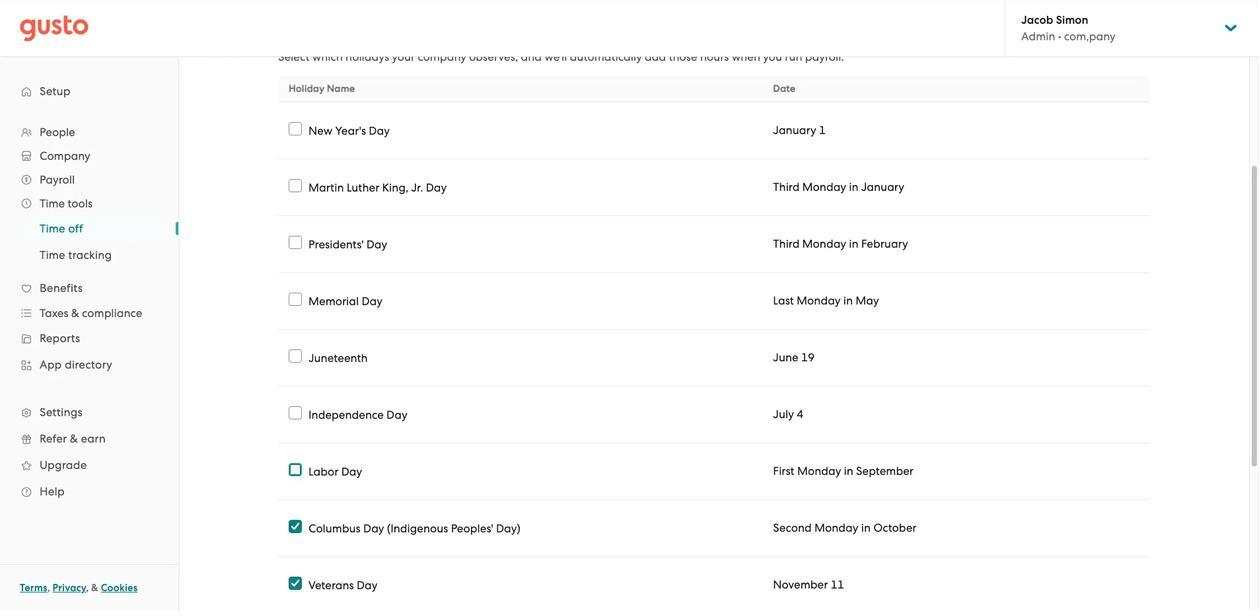 Task type: describe. For each thing, give the bounding box(es) containing it.
time for time tracking
[[40, 248, 65, 262]]

november
[[773, 578, 828, 591]]

monday for february
[[802, 237, 846, 250]]

third monday in january
[[773, 180, 905, 194]]

year's
[[335, 124, 366, 137]]

and
[[521, 50, 542, 63]]

day)
[[496, 522, 521, 535]]

& for compliance
[[71, 307, 79, 320]]

app
[[40, 358, 62, 371]]

last monday in may
[[773, 294, 879, 307]]

reports
[[40, 332, 80, 345]]

•
[[1058, 30, 1061, 43]]

(indigenous
[[387, 522, 448, 535]]

tools
[[68, 197, 93, 210]]

veterans
[[309, 578, 354, 592]]

company button
[[13, 144, 165, 168]]

1 horizontal spatial january
[[861, 180, 905, 194]]

settings link
[[13, 400, 165, 424]]

in for may
[[844, 294, 853, 307]]

third for third monday in january
[[773, 180, 800, 194]]

payroll button
[[13, 168, 165, 192]]

terms , privacy , & cookies
[[20, 582, 138, 594]]

help link
[[13, 480, 165, 503]]

martin
[[309, 181, 344, 194]]

memorial
[[309, 294, 359, 308]]

taxes & compliance button
[[13, 301, 165, 325]]

juneteenth
[[309, 351, 368, 364]]

& for earn
[[70, 432, 78, 445]]

taxes
[[40, 307, 68, 320]]

time for time off
[[40, 222, 65, 235]]

when
[[732, 50, 760, 63]]

jacob simon admin • com,pany
[[1021, 13, 1116, 43]]

third monday in february
[[773, 237, 908, 250]]

may
[[856, 294, 879, 307]]

which
[[312, 50, 343, 63]]

columbus day (indigenous peoples' day)
[[309, 522, 521, 535]]

october
[[873, 521, 917, 534]]

presidents' day
[[309, 238, 387, 251]]

holiday
[[289, 83, 325, 94]]

day for columbus
[[363, 522, 384, 535]]

labor day
[[309, 465, 362, 478]]

automatically
[[570, 50, 642, 63]]

company
[[40, 149, 90, 163]]

jr.
[[411, 181, 423, 194]]

day for presidents'
[[366, 238, 387, 251]]

new
[[309, 124, 333, 137]]

select
[[278, 50, 309, 63]]

refer & earn
[[40, 432, 106, 445]]

in for october
[[861, 521, 871, 534]]

refer
[[40, 432, 67, 445]]

day for labor
[[341, 465, 362, 478]]

people
[[40, 126, 75, 139]]

monday for january
[[802, 180, 846, 194]]

setup link
[[13, 79, 165, 103]]

reports link
[[13, 326, 165, 350]]

king,
[[382, 181, 408, 194]]

time tools
[[40, 197, 93, 210]]

com,pany
[[1064, 30, 1116, 43]]

monday for september
[[797, 464, 841, 478]]

list containing people
[[0, 120, 178, 505]]

11
[[831, 578, 844, 591]]

earn
[[81, 432, 106, 445]]

june 19
[[773, 351, 815, 364]]

people button
[[13, 120, 165, 144]]

those
[[669, 50, 697, 63]]

setup
[[40, 85, 71, 98]]

in for february
[[849, 237, 859, 250]]

independence day
[[309, 408, 407, 421]]

list containing time off
[[0, 215, 178, 268]]

hours
[[700, 50, 729, 63]]

date
[[773, 83, 795, 94]]

payroll
[[40, 173, 75, 186]]

admin
[[1021, 30, 1055, 43]]

last
[[773, 294, 794, 307]]

memorial day
[[309, 294, 383, 308]]

third for third monday in february
[[773, 237, 800, 250]]

1 , from the left
[[47, 582, 50, 594]]

directory
[[65, 358, 112, 371]]

November 11 checkbox
[[289, 577, 302, 590]]

day for memorial
[[362, 294, 383, 308]]

february
[[861, 237, 908, 250]]

home image
[[20, 15, 89, 41]]



Task type: locate. For each thing, give the bounding box(es) containing it.
you
[[763, 50, 782, 63]]

third up the last
[[773, 237, 800, 250]]

holiday name
[[289, 83, 355, 94]]

day right memorial on the left of the page
[[362, 294, 383, 308]]

help
[[40, 485, 65, 498]]

refer & earn link
[[13, 427, 165, 451]]

name
[[327, 83, 355, 94]]

1 horizontal spatial ,
[[86, 582, 89, 594]]

privacy
[[53, 582, 86, 594]]

in
[[849, 180, 859, 194], [849, 237, 859, 250], [844, 294, 853, 307], [844, 464, 854, 478], [861, 521, 871, 534]]

cookies button
[[101, 580, 138, 596]]

privacy link
[[53, 582, 86, 594]]

simon
[[1056, 13, 1089, 27]]

0 horizontal spatial ,
[[47, 582, 50, 594]]

second monday in october
[[773, 521, 917, 534]]

observes,
[[469, 50, 518, 63]]

second
[[773, 521, 812, 534]]

monday right the last
[[797, 294, 841, 307]]

in up third monday in february
[[849, 180, 859, 194]]

monday right second
[[815, 521, 859, 534]]

holidays
[[346, 50, 389, 63]]

day right veterans
[[357, 578, 378, 592]]

day for independence
[[387, 408, 407, 421]]

gusto navigation element
[[0, 57, 178, 526]]

upgrade link
[[13, 453, 165, 477]]

monday for may
[[797, 294, 841, 307]]

tracking
[[68, 248, 112, 262]]

january left the "1"
[[773, 124, 816, 137]]

first monday in september
[[773, 464, 914, 478]]

0 vertical spatial third
[[773, 180, 800, 194]]

run
[[785, 50, 802, 63]]

day right the year's
[[369, 124, 390, 137]]

time tracking
[[40, 248, 112, 262]]

time inside time tools dropdown button
[[40, 197, 65, 210]]

time tracking link
[[24, 243, 165, 267]]

app directory
[[40, 358, 112, 371]]

& right taxes
[[71, 307, 79, 320]]

time inside time off link
[[40, 222, 65, 235]]

list
[[0, 120, 178, 505], [0, 215, 178, 268]]

off
[[68, 222, 83, 235]]

benefits
[[40, 281, 83, 295]]

1 third from the top
[[773, 180, 800, 194]]

january 1
[[773, 124, 826, 137]]

columbus
[[309, 522, 361, 535]]

time left off
[[40, 222, 65, 235]]

in for september
[[844, 464, 854, 478]]

in left the september
[[844, 464, 854, 478]]

3 time from the top
[[40, 248, 65, 262]]

day right labor
[[341, 465, 362, 478]]

& left earn
[[70, 432, 78, 445]]

day right jr.
[[426, 181, 447, 194]]

time
[[40, 197, 65, 210], [40, 222, 65, 235], [40, 248, 65, 262]]

Second Monday in October checkbox
[[289, 520, 302, 533]]

your
[[392, 50, 415, 63]]

compliance
[[82, 307, 142, 320]]

app directory link
[[13, 353, 165, 377]]

0 vertical spatial time
[[40, 197, 65, 210]]

2 , from the left
[[86, 582, 89, 594]]

2 vertical spatial &
[[91, 582, 98, 594]]

presidents'
[[309, 238, 364, 251]]

cookies
[[101, 582, 138, 594]]

day right presidents'
[[366, 238, 387, 251]]

time off
[[40, 222, 83, 235]]

1 vertical spatial &
[[70, 432, 78, 445]]

July 4 checkbox
[[289, 406, 302, 420]]

november 11
[[773, 578, 844, 591]]

& inside dropdown button
[[71, 307, 79, 320]]

independence
[[309, 408, 384, 421]]

payroll.
[[805, 50, 844, 63]]

time for time tools
[[40, 197, 65, 210]]

terms
[[20, 582, 47, 594]]

1 vertical spatial january
[[861, 180, 905, 194]]

july
[[773, 408, 794, 421]]

time down payroll at top left
[[40, 197, 65, 210]]

september
[[856, 464, 914, 478]]

time inside time tracking link
[[40, 248, 65, 262]]

company
[[418, 50, 466, 63]]

January 1 checkbox
[[289, 122, 302, 135]]

benefits link
[[13, 276, 165, 300]]

in left may
[[844, 294, 853, 307]]

january up february
[[861, 180, 905, 194]]

1
[[819, 124, 826, 137]]

labor
[[309, 465, 339, 478]]

monday up "last monday in may"
[[802, 237, 846, 250]]

luther
[[347, 181, 379, 194]]

monday
[[802, 180, 846, 194], [802, 237, 846, 250], [797, 294, 841, 307], [797, 464, 841, 478], [815, 521, 859, 534]]

1 vertical spatial third
[[773, 237, 800, 250]]

June 19 checkbox
[[289, 349, 302, 363]]

, left privacy 'link'
[[47, 582, 50, 594]]

0 vertical spatial &
[[71, 307, 79, 320]]

2 vertical spatial time
[[40, 248, 65, 262]]

First Monday in September checkbox
[[289, 463, 302, 476]]

first
[[773, 464, 795, 478]]

day right independence at bottom
[[387, 408, 407, 421]]

time off link
[[24, 217, 165, 240]]

time down time off
[[40, 248, 65, 262]]

0 horizontal spatial january
[[773, 124, 816, 137]]

2 list from the top
[[0, 215, 178, 268]]

Third Monday in January checkbox
[[289, 179, 302, 192]]

1 list from the top
[[0, 120, 178, 505]]

third
[[773, 180, 800, 194], [773, 237, 800, 250]]

veterans day
[[309, 578, 378, 592]]

in left february
[[849, 237, 859, 250]]

july 4
[[773, 408, 804, 421]]

Third Monday in February checkbox
[[289, 236, 302, 249]]

settings
[[40, 406, 83, 419]]

jacob
[[1021, 13, 1053, 27]]

1 time from the top
[[40, 197, 65, 210]]

0 vertical spatial january
[[773, 124, 816, 137]]

martin luther king, jr. day
[[309, 181, 447, 194]]

monday down the "1"
[[802, 180, 846, 194]]

2 third from the top
[[773, 237, 800, 250]]

2 time from the top
[[40, 222, 65, 235]]

in left october at right bottom
[[861, 521, 871, 534]]

monday for october
[[815, 521, 859, 534]]

terms link
[[20, 582, 47, 594]]

monday right first
[[797, 464, 841, 478]]

& left cookies on the bottom of the page
[[91, 582, 98, 594]]

1 vertical spatial time
[[40, 222, 65, 235]]

19
[[801, 351, 815, 364]]

third down january 1
[[773, 180, 800, 194]]

taxes & compliance
[[40, 307, 142, 320]]

day right columbus
[[363, 522, 384, 535]]

june
[[773, 351, 799, 364]]

select which holidays your company observes, and we'll automatically add those hours when you run payroll.
[[278, 50, 844, 63]]

Last Monday in May checkbox
[[289, 293, 302, 306]]

january
[[773, 124, 816, 137], [861, 180, 905, 194]]

, left cookies on the bottom of the page
[[86, 582, 89, 594]]

4
[[797, 408, 804, 421]]

new year's day
[[309, 124, 390, 137]]

in for january
[[849, 180, 859, 194]]

day for veterans
[[357, 578, 378, 592]]



Task type: vqa. For each thing, say whether or not it's contained in the screenshot.
top Start
no



